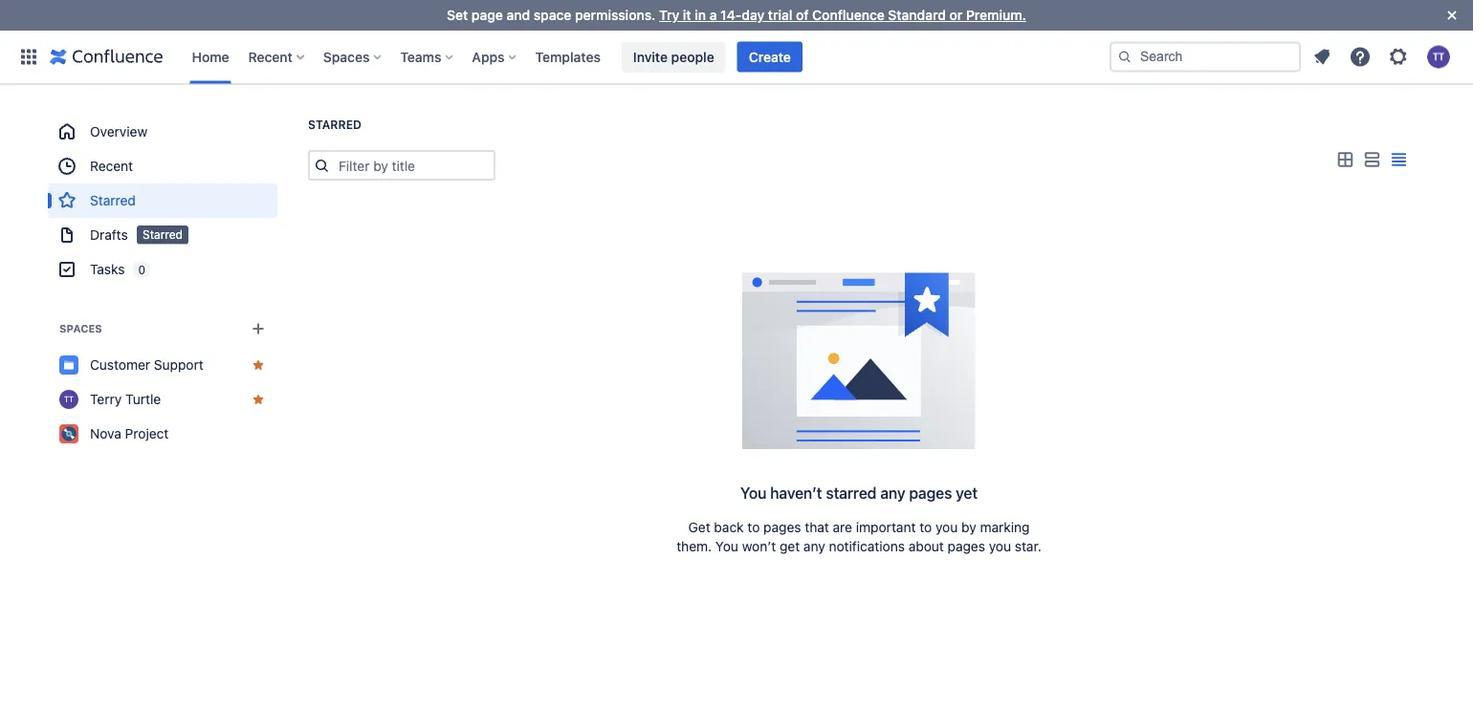 Task type: describe. For each thing, give the bounding box(es) containing it.
drafts
[[90, 227, 128, 243]]

are
[[833, 520, 853, 536]]

recent link
[[48, 149, 277, 184]]

turtle
[[125, 392, 161, 408]]

customer support
[[90, 357, 204, 373]]

of
[[796, 7, 809, 23]]

invite people button
[[622, 42, 726, 72]]

home link
[[186, 42, 235, 72]]

space
[[534, 7, 572, 23]]

permissions.
[[575, 7, 656, 23]]

or
[[950, 7, 963, 23]]

page
[[472, 7, 503, 23]]

about
[[909, 539, 944, 555]]

help icon image
[[1349, 45, 1372, 68]]

people
[[671, 49, 714, 65]]

apps
[[472, 49, 505, 65]]

14-
[[721, 7, 742, 23]]

terry turtle
[[90, 392, 161, 408]]

set page and space permissions. try it in a 14-day trial of confluence standard or premium.
[[447, 7, 1027, 23]]

starred link
[[48, 184, 277, 218]]

cards image
[[1334, 149, 1357, 172]]

it
[[683, 7, 691, 23]]

your profile and preferences image
[[1428, 45, 1450, 68]]

1 vertical spatial pages
[[764, 520, 801, 536]]

any inside get back to pages that are important to you by marking them.  you won't get any notifications about pages you star.
[[804, 539, 825, 555]]

starred
[[826, 485, 877, 503]]

customer
[[90, 357, 150, 373]]

spaces inside popup button
[[323, 49, 370, 65]]

nova project
[[90, 426, 169, 442]]

unstar this space image
[[251, 358, 266, 373]]

premium.
[[966, 7, 1027, 23]]

templates
[[535, 49, 601, 65]]

notifications
[[829, 539, 905, 555]]

you haven't starred any pages yet
[[740, 485, 978, 503]]

important
[[856, 520, 916, 536]]

recent inside popup button
[[248, 49, 293, 65]]

you inside get back to pages that are important to you by marking them.  you won't get any notifications about pages you star.
[[716, 539, 739, 555]]

group containing overview
[[48, 115, 277, 287]]

appswitcher icon image
[[17, 45, 40, 68]]

teams button
[[395, 42, 461, 72]]

tasks
[[90, 262, 125, 277]]

a
[[710, 7, 717, 23]]

terry
[[90, 392, 122, 408]]

0 horizontal spatial spaces
[[59, 323, 102, 335]]

terry turtle link
[[48, 383, 277, 417]]

invite
[[633, 49, 668, 65]]

yet
[[956, 485, 978, 503]]

nova
[[90, 426, 121, 442]]

create link
[[737, 42, 803, 72]]

recent button
[[243, 42, 312, 72]]

Search field
[[1110, 42, 1301, 72]]

nova project link
[[48, 417, 277, 452]]

settings icon image
[[1387, 45, 1410, 68]]

project
[[125, 426, 169, 442]]

overview link
[[48, 115, 277, 149]]

get back to pages that are important to you by marking them.  you won't get any notifications about pages you star.
[[677, 520, 1042, 555]]



Task type: locate. For each thing, give the bounding box(es) containing it.
starred up drafts
[[90, 193, 136, 209]]

1 horizontal spatial any
[[881, 485, 906, 503]]

you
[[936, 520, 958, 536], [989, 539, 1011, 555]]

get
[[780, 539, 800, 555]]

1 horizontal spatial to
[[920, 520, 932, 536]]

apps button
[[466, 42, 524, 72]]

close image
[[1441, 4, 1464, 27]]

1 horizontal spatial you
[[740, 485, 767, 503]]

templates link
[[530, 42, 606, 72]]

overview
[[90, 124, 148, 140]]

0 horizontal spatial starred
[[90, 193, 136, 209]]

try it in a 14-day trial of confluence standard or premium. link
[[659, 7, 1027, 23]]

unstar this space image
[[251, 392, 266, 408]]

1 horizontal spatial starred
[[143, 228, 183, 242]]

0
[[138, 263, 145, 277]]

haven't
[[770, 485, 822, 503]]

teams
[[400, 49, 441, 65]]

recent down overview
[[90, 158, 133, 174]]

create a space image
[[247, 318, 270, 341]]

you up back
[[740, 485, 767, 503]]

starred
[[308, 118, 362, 132], [90, 193, 136, 209], [143, 228, 183, 242]]

spaces right recent popup button
[[323, 49, 370, 65]]

1 vertical spatial spaces
[[59, 323, 102, 335]]

pages
[[909, 485, 952, 503], [764, 520, 801, 536], [948, 539, 985, 555]]

0 vertical spatial you
[[936, 520, 958, 536]]

standard
[[888, 7, 946, 23]]

group
[[48, 115, 277, 287]]

day
[[742, 7, 765, 23]]

banner
[[0, 30, 1473, 84]]

2 horizontal spatial starred
[[308, 118, 362, 132]]

confluence
[[812, 7, 885, 23]]

starred down spaces popup button
[[308, 118, 362, 132]]

support
[[154, 357, 204, 373]]

back
[[714, 520, 744, 536]]

0 vertical spatial starred
[[308, 118, 362, 132]]

you
[[740, 485, 767, 503], [716, 539, 739, 555]]

any
[[881, 485, 906, 503], [804, 539, 825, 555]]

1 horizontal spatial you
[[989, 539, 1011, 555]]

1 vertical spatial any
[[804, 539, 825, 555]]

to
[[748, 520, 760, 536], [920, 520, 932, 536]]

starred down starred "link"
[[143, 228, 183, 242]]

spaces
[[323, 49, 370, 65], [59, 323, 102, 335]]

0 horizontal spatial to
[[748, 520, 760, 536]]

in
[[695, 7, 706, 23]]

search image
[[1118, 49, 1133, 65]]

0 vertical spatial recent
[[248, 49, 293, 65]]

2 to from the left
[[920, 520, 932, 536]]

and
[[507, 7, 530, 23]]

confluence image
[[50, 45, 163, 68], [50, 45, 163, 68]]

list image
[[1361, 149, 1384, 172]]

to up about
[[920, 520, 932, 536]]

home
[[192, 49, 229, 65]]

try
[[659, 7, 680, 23]]

customer support link
[[48, 348, 277, 383]]

that
[[805, 520, 829, 536]]

1 to from the left
[[748, 520, 760, 536]]

0 vertical spatial pages
[[909, 485, 952, 503]]

compact list image
[[1387, 149, 1410, 172]]

recent right home
[[248, 49, 293, 65]]

0 horizontal spatial you
[[936, 520, 958, 536]]

global element
[[11, 30, 1106, 84]]

1 vertical spatial you
[[989, 539, 1011, 555]]

set
[[447, 7, 468, 23]]

starred inside starred "link"
[[90, 193, 136, 209]]

pages up get
[[764, 520, 801, 536]]

notification icon image
[[1311, 45, 1334, 68]]

spaces up the customer
[[59, 323, 102, 335]]

2 vertical spatial starred
[[143, 228, 183, 242]]

pages left yet
[[909, 485, 952, 503]]

by
[[962, 520, 977, 536]]

any up important
[[881, 485, 906, 503]]

2 vertical spatial pages
[[948, 539, 985, 555]]

1 vertical spatial starred
[[90, 193, 136, 209]]

them.
[[677, 539, 712, 555]]

star.
[[1015, 539, 1042, 555]]

get
[[688, 520, 711, 536]]

0 vertical spatial any
[[881, 485, 906, 503]]

you down marking
[[989, 539, 1011, 555]]

to up won't
[[748, 520, 760, 536]]

Filter by title field
[[333, 152, 494, 179]]

you down back
[[716, 539, 739, 555]]

spaces button
[[317, 42, 389, 72]]

0 horizontal spatial recent
[[90, 158, 133, 174]]

0 horizontal spatial any
[[804, 539, 825, 555]]

1 horizontal spatial recent
[[248, 49, 293, 65]]

0 vertical spatial you
[[740, 485, 767, 503]]

1 horizontal spatial spaces
[[323, 49, 370, 65]]

you left the by at the right bottom of page
[[936, 520, 958, 536]]

0 horizontal spatial you
[[716, 539, 739, 555]]

drafts link
[[48, 218, 277, 253]]

create
[[749, 49, 791, 65]]

banner containing home
[[0, 30, 1473, 84]]

pages down the by at the right bottom of page
[[948, 539, 985, 555]]

1 vertical spatial you
[[716, 539, 739, 555]]

any down that
[[804, 539, 825, 555]]

marking
[[980, 520, 1030, 536]]

recent
[[248, 49, 293, 65], [90, 158, 133, 174]]

0 vertical spatial spaces
[[323, 49, 370, 65]]

invite people
[[633, 49, 714, 65]]

won't
[[742, 539, 776, 555]]

1 vertical spatial recent
[[90, 158, 133, 174]]

trial
[[768, 7, 793, 23]]



Task type: vqa. For each thing, say whether or not it's contained in the screenshot.
group
yes



